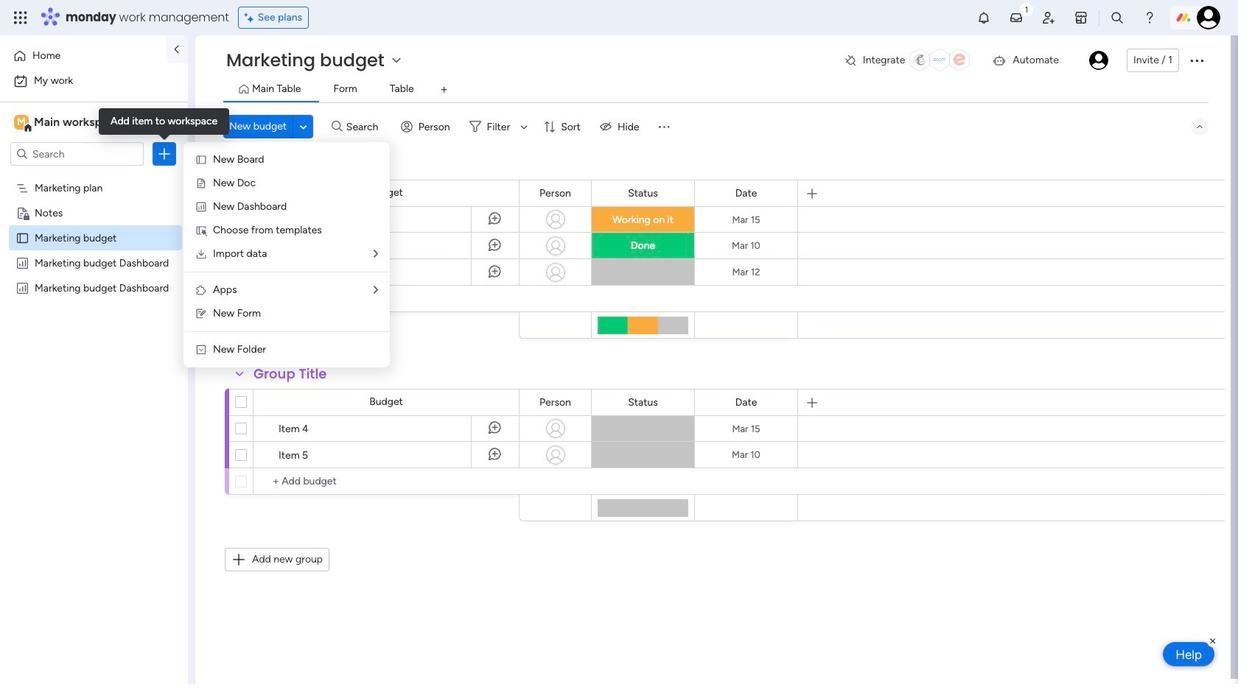 Task type: locate. For each thing, give the bounding box(es) containing it.
None field
[[250, 156, 331, 175], [536, 185, 575, 202], [625, 185, 662, 202], [732, 185, 761, 202], [250, 365, 331, 384], [536, 395, 575, 411], [625, 395, 662, 411], [732, 395, 761, 411], [250, 156, 331, 175], [536, 185, 575, 202], [625, 185, 662, 202], [732, 185, 761, 202], [250, 365, 331, 384], [536, 395, 575, 411], [625, 395, 662, 411], [732, 395, 761, 411]]

v2 search image
[[332, 119, 343, 135]]

2 vertical spatial option
[[0, 174, 188, 177]]

menu image
[[657, 119, 672, 134]]

angle down image
[[300, 121, 307, 132]]

0 horizontal spatial kendall parks image
[[1090, 51, 1109, 70]]

select product image
[[13, 10, 28, 25]]

tab
[[433, 78, 456, 102]]

1 horizontal spatial kendall parks image
[[1197, 6, 1221, 29]]

kendall parks image
[[1197, 6, 1221, 29], [1090, 51, 1109, 70]]

options image
[[1188, 52, 1206, 69]]

1 vertical spatial kendall parks image
[[1090, 51, 1109, 70]]

update feed image
[[1009, 10, 1024, 25]]

menu
[[184, 142, 390, 368]]

form image
[[195, 308, 207, 320]]

tab list
[[223, 78, 1209, 102]]

option
[[9, 44, 157, 68], [9, 69, 179, 93], [0, 174, 188, 177]]

invite members image
[[1042, 10, 1056, 25]]

apps image
[[195, 285, 207, 296]]

public board image
[[15, 231, 29, 245]]

new dashboard image
[[195, 201, 207, 213]]

search everything image
[[1110, 10, 1125, 25]]

add view image
[[441, 84, 447, 95]]

new folder image
[[195, 344, 207, 356]]

list box
[[0, 172, 188, 499]]

1 image
[[1020, 1, 1034, 17]]

public dashboard image
[[15, 256, 29, 270]]

monday marketplace image
[[1074, 10, 1089, 25]]

0 vertical spatial kendall parks image
[[1197, 6, 1221, 29]]



Task type: vqa. For each thing, say whether or not it's contained in the screenshot.
"Close Update feed (Inbox)" icon
no



Task type: describe. For each thing, give the bounding box(es) containing it.
0 vertical spatial option
[[9, 44, 157, 68]]

+ Add budget text field
[[261, 473, 512, 491]]

service icon image
[[195, 178, 207, 189]]

Search field
[[343, 116, 387, 137]]

workspace selection element
[[14, 114, 123, 133]]

collapse image
[[1194, 121, 1206, 133]]

list arrow image
[[374, 285, 378, 296]]

help image
[[1143, 10, 1157, 25]]

list arrow image
[[374, 249, 378, 260]]

see plans image
[[245, 10, 258, 26]]

arrow down image
[[515, 118, 533, 136]]

choose from templates image
[[195, 225, 207, 237]]

workspace image
[[14, 114, 29, 130]]

1 vertical spatial option
[[9, 69, 179, 93]]

private board image
[[15, 206, 29, 220]]

public dashboard image
[[15, 281, 29, 295]]

Search in workspace field
[[31, 146, 123, 163]]

new board image
[[195, 154, 207, 166]]

import data image
[[195, 248, 207, 260]]

options image
[[157, 147, 172, 161]]

notifications image
[[977, 10, 992, 25]]



